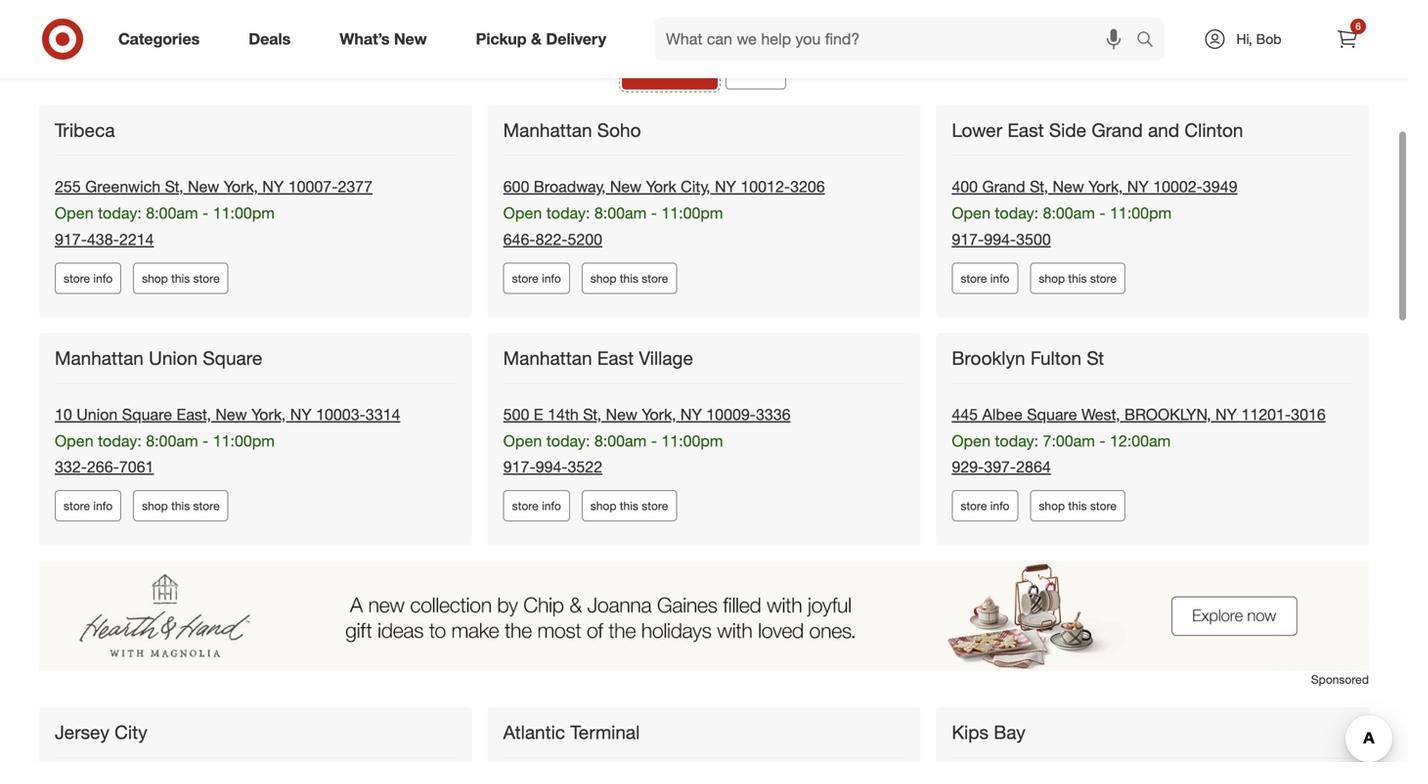 Task type: describe. For each thing, give the bounding box(es) containing it.
new inside 255 greenwich st, new york, ny 10007-2377 open today: 8:00am - 11:00pm 917-438-2214
[[188, 177, 219, 196]]

lower east side grand and clinton link
[[952, 119, 1248, 142]]

open for brooklyn fulton st
[[952, 431, 991, 450]]

ny inside 10 union square east, new york, ny 10003-3314 open today: 8:00am - 11:00pm 332-266-7061
[[290, 405, 312, 424]]

this for tribeca
[[171, 271, 190, 285]]

what's
[[340, 29, 390, 48]]

917-438-2214 link
[[55, 230, 154, 249]]

this for manhattan soho
[[620, 271, 639, 285]]

brooklyn fulton st
[[952, 347, 1105, 369]]

store info for brooklyn fulton st
[[961, 498, 1010, 513]]

pickup
[[476, 29, 527, 48]]

store info for manhattan east village
[[512, 498, 561, 513]]

new inside 600 broadway, new york city, ny 10012-3206 open today: 8:00am - 11:00pm 646-822-5200
[[610, 177, 642, 196]]

store down 7:00am
[[1091, 498, 1117, 513]]

east for manhattan
[[597, 347, 634, 369]]

manhattan east village
[[503, 347, 693, 369]]

400 grand st, new york, ny 10002-3949 open today: 8:00am - 11:00pm 917-994-3500
[[952, 177, 1238, 249]]

3522
[[568, 457, 603, 477]]

categories link
[[102, 18, 224, 61]]

14th
[[548, 405, 579, 424]]

york
[[646, 177, 677, 196]]

city
[[115, 721, 147, 744]]

11:00pm for manhattan soho
[[662, 204, 723, 223]]

east for lower
[[1008, 119, 1044, 141]]

shop for manhattan east village
[[591, 498, 617, 513]]

3206
[[790, 177, 825, 196]]

3500
[[1017, 230, 1051, 249]]

info for manhattan soho
[[542, 271, 561, 285]]

11201-
[[1242, 405, 1291, 424]]

union for 10
[[77, 405, 118, 424]]

3949
[[1203, 177, 1238, 196]]

what's new link
[[323, 18, 452, 61]]

lower east side grand and clinton
[[952, 119, 1244, 141]]

store down 917-994-3522 link on the left bottom of page
[[512, 498, 539, 513]]

shop for manhattan union square
[[142, 498, 168, 513]]

square for 10
[[122, 405, 172, 424]]

store down 332-
[[64, 498, 90, 513]]

pickup & delivery
[[476, 29, 607, 48]]

What can we help you find? suggestions appear below search field
[[654, 18, 1142, 61]]

332-
[[55, 457, 87, 477]]

new inside 10 union square east, new york, ny 10003-3314 open today: 8:00am - 11:00pm 332-266-7061
[[216, 405, 247, 424]]

brooklyn
[[952, 347, 1026, 369]]

- inside 500 e 14th st, new york, ny 10009-3336 open today: 8:00am - 11:00pm 917-994-3522
[[651, 431, 657, 450]]

union for manhattan
[[149, 347, 198, 369]]

today: inside 500 e 14th st, new york, ny 10009-3336 open today: 8:00am - 11:00pm 917-994-3522
[[547, 431, 590, 450]]

today: for brooklyn fulton st
[[995, 431, 1039, 450]]

shop this store for manhattan soho
[[591, 271, 668, 285]]

this for lower east side grand and clinton
[[1069, 271, 1087, 285]]

3314
[[366, 405, 400, 424]]

10012-
[[741, 177, 790, 196]]

store down 646-
[[512, 271, 539, 285]]

8:00am for tribeca
[[146, 204, 198, 223]]

shop for tribeca
[[142, 271, 168, 285]]

deals
[[249, 29, 291, 48]]

400
[[952, 177, 978, 196]]

- inside 10 union square east, new york, ny 10003-3314 open today: 8:00am - 11:00pm 332-266-7061
[[203, 431, 209, 450]]

soho
[[597, 119, 641, 141]]

west,
[[1082, 405, 1121, 424]]

8:00am inside 500 e 14th st, new york, ny 10009-3336 open today: 8:00am - 11:00pm 917-994-3522
[[595, 431, 647, 450]]

manhattan soho link
[[503, 119, 645, 142]]

new inside 400 grand st, new york, ny 10002-3949 open today: 8:00am - 11:00pm 917-994-3500
[[1053, 177, 1085, 196]]

ny for manhattan soho
[[715, 177, 737, 196]]

sponsored
[[1312, 672, 1370, 687]]

- for manhattan soho
[[651, 204, 657, 223]]

hi, bob
[[1237, 30, 1282, 47]]

st
[[1087, 347, 1105, 369]]

lower
[[952, 119, 1003, 141]]

jersey
[[55, 721, 109, 744]]

categories
[[118, 29, 200, 48]]

shop this store for brooklyn fulton st
[[1039, 498, 1117, 513]]

445 albee square west, brooklyn, ny 11201-3016 open today: 7:00am - 12:00am 929-397-2864
[[952, 405, 1326, 477]]

jersey city link
[[55, 721, 151, 744]]

445 albee square west, brooklyn, ny 11201-3016 link
[[952, 405, 1326, 424]]

york, inside 400 grand st, new york, ny 10002-3949 open today: 8:00am - 11:00pm 917-994-3500
[[1089, 177, 1123, 196]]

11:00pm for tribeca
[[213, 204, 275, 223]]

shop this store button for manhattan soho
[[582, 262, 677, 294]]

brooklyn fulton st link
[[952, 347, 1108, 370]]

10003-
[[316, 405, 366, 424]]

2377
[[338, 177, 373, 196]]

8:00am inside 10 union square east, new york, ny 10003-3314 open today: 8:00am - 11:00pm 332-266-7061
[[146, 431, 198, 450]]

shop for lower east side grand and clinton
[[1039, 271, 1065, 285]]

shop this store button for tribeca
[[133, 262, 229, 294]]

today: inside 10 union square east, new york, ny 10003-3314 open today: 8:00am - 11:00pm 332-266-7061
[[98, 431, 142, 450]]

atlantic
[[503, 721, 565, 744]]

255 greenwich st, new york, ny 10007-2377 open today: 8:00am - 11:00pm 917-438-2214
[[55, 177, 373, 249]]

store down 255 greenwich st, new york, ny 10007-2377 open today: 8:00am - 11:00pm 917-438-2214
[[193, 271, 220, 285]]

side
[[1050, 119, 1087, 141]]

clinton
[[1185, 119, 1244, 141]]

400 grand st, new york, ny 10002-3949 link
[[952, 177, 1238, 196]]

10
[[55, 405, 72, 424]]

bob
[[1257, 30, 1282, 47]]

this for brooklyn fulton st
[[1069, 498, 1087, 513]]

open inside 500 e 14th st, new york, ny 10009-3336 open today: 8:00am - 11:00pm 917-994-3522
[[503, 431, 542, 450]]

open for tribeca
[[55, 204, 94, 223]]

8:00am for manhattan soho
[[595, 204, 647, 223]]

st, inside 500 e 14th st, new york, ny 10009-3336 open today: 8:00am - 11:00pm 917-994-3522
[[583, 405, 602, 424]]

917- inside 500 e 14th st, new york, ny 10009-3336 open today: 8:00am - 11:00pm 917-994-3522
[[503, 457, 536, 477]]

square for 445
[[1027, 405, 1078, 424]]

find
[[635, 58, 663, 77]]

delivery
[[546, 29, 607, 48]]

open inside 10 union square east, new york, ny 10003-3314 open today: 8:00am - 11:00pm 332-266-7061
[[55, 431, 94, 450]]

store info link for brooklyn fulton st
[[952, 490, 1019, 521]]

search button
[[1128, 18, 1175, 65]]

445
[[952, 405, 978, 424]]

store down 400 grand st, new york, ny 10002-3949 open today: 8:00am - 11:00pm 917-994-3500
[[1091, 271, 1117, 285]]

10002-
[[1154, 177, 1203, 196]]

search
[[1128, 31, 1175, 50]]

shop this store button for manhattan union square
[[133, 490, 229, 521]]

994- inside 500 e 14th st, new york, ny 10009-3336 open today: 8:00am - 11:00pm 917-994-3522
[[536, 457, 568, 477]]

reset
[[739, 58, 774, 77]]

today: for tribeca
[[98, 204, 142, 223]]

jersey city
[[55, 721, 147, 744]]

10 union square east, new york, ny 10003-3314 open today: 8:00am - 11:00pm 332-266-7061
[[55, 405, 400, 477]]

ny inside 500 e 14th st, new york, ny 10009-3336 open today: 8:00am - 11:00pm 917-994-3522
[[681, 405, 702, 424]]

open for lower east side grand and clinton
[[952, 204, 991, 223]]

find store button
[[622, 47, 718, 90]]

shop this store button for lower east side grand and clinton
[[1030, 262, 1126, 294]]

this for manhattan east village
[[620, 498, 639, 513]]



Task type: vqa. For each thing, say whether or not it's contained in the screenshot.
policy
no



Task type: locate. For each thing, give the bounding box(es) containing it.
store info link for manhattan east village
[[503, 490, 570, 521]]

st, for tribeca
[[165, 177, 183, 196]]

600 broadway, new york city, ny 10012-3206 link
[[503, 177, 825, 196]]

1 horizontal spatial east
[[1008, 119, 1044, 141]]

1 vertical spatial 994-
[[536, 457, 568, 477]]

st, for lower east side grand and clinton
[[1030, 177, 1049, 196]]

store info for manhattan soho
[[512, 271, 561, 285]]

info down 822-
[[542, 271, 561, 285]]

square inside "445 albee square west, brooklyn, ny 11201-3016 open today: 7:00am - 12:00am 929-397-2864"
[[1027, 405, 1078, 424]]

822-
[[536, 230, 568, 249]]

village
[[639, 347, 693, 369]]

shop down 2214
[[142, 271, 168, 285]]

st,
[[165, 177, 183, 196], [1030, 177, 1049, 196], [583, 405, 602, 424]]

reset button
[[726, 47, 786, 90]]

store down 929-
[[961, 498, 987, 513]]

shop this store down 5200 in the top of the page
[[591, 271, 668, 285]]

11:00pm inside 400 grand st, new york, ny 10002-3949 open today: 8:00am - 11:00pm 917-994-3500
[[1110, 204, 1172, 223]]

today: up 332-266-7061 link in the bottom of the page
[[98, 431, 142, 450]]

2864
[[1017, 457, 1051, 477]]

- inside 400 grand st, new york, ny 10002-3949 open today: 8:00am - 11:00pm 917-994-3500
[[1100, 204, 1106, 223]]

600
[[503, 177, 530, 196]]

today: inside 400 grand st, new york, ny 10002-3949 open today: 8:00am - 11:00pm 917-994-3500
[[995, 204, 1039, 223]]

0 horizontal spatial 917-
[[55, 230, 87, 249]]

11:00pm down 255 greenwich st, new york, ny 10007-2377 link
[[213, 204, 275, 223]]

today: down greenwich
[[98, 204, 142, 223]]

0 horizontal spatial union
[[77, 405, 118, 424]]

manhattan inside manhattan soho "link"
[[503, 119, 592, 141]]

grand inside 400 grand st, new york, ny 10002-3949 open today: 8:00am - 11:00pm 917-994-3500
[[983, 177, 1026, 196]]

917- inside 255 greenwich st, new york, ny 10007-2377 open today: 8:00am - 11:00pm 917-438-2214
[[55, 230, 87, 249]]

new right east,
[[216, 405, 247, 424]]

ny for lower east side grand and clinton
[[1128, 177, 1149, 196]]

advertisement region
[[39, 561, 1370, 671]]

find store
[[635, 58, 705, 77]]

open inside 255 greenwich st, new york, ny 10007-2377 open today: 8:00am - 11:00pm 917-438-2214
[[55, 204, 94, 223]]

0 vertical spatial grand
[[1092, 119, 1143, 141]]

shop this store button down 2214
[[133, 262, 229, 294]]

terminal
[[571, 721, 640, 744]]

tribeca
[[55, 119, 115, 141]]

store info down 438-
[[64, 271, 113, 285]]

york, down lower east side grand and clinton link
[[1089, 177, 1123, 196]]

new right 14th
[[606, 405, 638, 424]]

0 horizontal spatial square
[[122, 405, 172, 424]]

8:00am up 5200 in the top of the page
[[595, 204, 647, 223]]

info for lower east side grand and clinton
[[991, 271, 1010, 285]]

info down 266-
[[93, 498, 113, 513]]

shop down 5200 in the top of the page
[[591, 271, 617, 285]]

5200
[[568, 230, 603, 249]]

3336
[[756, 405, 791, 424]]

shop
[[142, 271, 168, 285], [591, 271, 617, 285], [1039, 271, 1065, 285], [142, 498, 168, 513], [591, 498, 617, 513], [1039, 498, 1065, 513]]

open up 332-
[[55, 431, 94, 450]]

east left side
[[1008, 119, 1044, 141]]

manhattan east village link
[[503, 347, 697, 370]]

-
[[203, 204, 209, 223], [651, 204, 657, 223], [1100, 204, 1106, 223], [203, 431, 209, 450], [651, 431, 657, 450], [1100, 431, 1106, 450]]

2 horizontal spatial square
[[1027, 405, 1078, 424]]

hi,
[[1237, 30, 1253, 47]]

0 vertical spatial union
[[149, 347, 198, 369]]

ny left 10007-
[[262, 177, 284, 196]]

info down 397-
[[991, 498, 1010, 513]]

ny inside 400 grand st, new york, ny 10002-3949 open today: 8:00am - 11:00pm 917-994-3500
[[1128, 177, 1149, 196]]

917-
[[55, 230, 87, 249], [952, 230, 984, 249], [503, 457, 536, 477]]

fulton
[[1031, 347, 1082, 369]]

shop this store button down 3522
[[582, 490, 677, 521]]

shop this store down 2214
[[142, 271, 220, 285]]

store info down 822-
[[512, 271, 561, 285]]

shop this store down '3500'
[[1039, 271, 1117, 285]]

0 horizontal spatial east
[[597, 347, 634, 369]]

store info link down 822-
[[503, 262, 570, 294]]

store down 600 broadway, new york city, ny 10012-3206 open today: 8:00am - 11:00pm 646-822-5200
[[642, 271, 668, 285]]

shop down 7061
[[142, 498, 168, 513]]

shop this store for tribeca
[[142, 271, 220, 285]]

8:00am down 500 e 14th st, new york, ny 10009-3336 link
[[595, 431, 647, 450]]

today: for lower east side grand and clinton
[[995, 204, 1039, 223]]

new inside 500 e 14th st, new york, ny 10009-3336 open today: 8:00am - 11:00pm 917-994-3522
[[606, 405, 638, 424]]

- down "west,"
[[1100, 431, 1106, 450]]

- for brooklyn fulton st
[[1100, 431, 1106, 450]]

255 greenwich st, new york, ny 10007-2377 link
[[55, 177, 373, 196]]

square left east,
[[122, 405, 172, 424]]

brooklyn,
[[1125, 405, 1212, 424]]

11:00pm
[[213, 204, 275, 223], [662, 204, 723, 223], [1110, 204, 1172, 223], [213, 431, 275, 450], [662, 431, 723, 450]]

manhattan for manhattan union square
[[55, 347, 144, 369]]

shop this store down 7061
[[142, 498, 220, 513]]

332-266-7061 link
[[55, 457, 154, 477]]

manhattan union square
[[55, 347, 262, 369]]

st, right greenwich
[[165, 177, 183, 196]]

shop down 2864
[[1039, 498, 1065, 513]]

store info down 266-
[[64, 498, 113, 513]]

0 vertical spatial 994-
[[984, 230, 1017, 249]]

917- for tribeca
[[55, 230, 87, 249]]

open
[[55, 204, 94, 223], [503, 204, 542, 223], [952, 204, 991, 223], [55, 431, 94, 450], [503, 431, 542, 450], [952, 431, 991, 450]]

store info for tribeca
[[64, 271, 113, 285]]

this for manhattan union square
[[171, 498, 190, 513]]

grand
[[1092, 119, 1143, 141], [983, 177, 1026, 196]]

store info for manhattan union square
[[64, 498, 113, 513]]

info down 917-994-3522 link on the left bottom of page
[[542, 498, 561, 513]]

store info link for tribeca
[[55, 262, 121, 294]]

today: up 917-994-3500 link
[[995, 204, 1039, 223]]

11:00pm inside 500 e 14th st, new york, ny 10009-3336 open today: 8:00am - 11:00pm 917-994-3522
[[662, 431, 723, 450]]

11:00pm inside 10 union square east, new york, ny 10003-3314 open today: 8:00am - 11:00pm 332-266-7061
[[213, 431, 275, 450]]

st, inside 255 greenwich st, new york, ny 10007-2377 open today: 8:00am - 11:00pm 917-438-2214
[[165, 177, 183, 196]]

ny left "10003-"
[[290, 405, 312, 424]]

open inside "445 albee square west, brooklyn, ny 11201-3016 open today: 7:00am - 12:00am 929-397-2864"
[[952, 431, 991, 450]]

kips bay
[[952, 721, 1026, 744]]

0 horizontal spatial grand
[[983, 177, 1026, 196]]

store info down 917-994-3500 link
[[961, 271, 1010, 285]]

store info link down 266-
[[55, 490, 121, 521]]

0 horizontal spatial 994-
[[536, 457, 568, 477]]

store info link for lower east side grand and clinton
[[952, 262, 1019, 294]]

today: inside "445 albee square west, brooklyn, ny 11201-3016 open today: 7:00am - 12:00am 929-397-2864"
[[995, 431, 1039, 450]]

shop for brooklyn fulton st
[[1039, 498, 1065, 513]]

square inside 10 union square east, new york, ny 10003-3314 open today: 8:00am - 11:00pm 332-266-7061
[[122, 405, 172, 424]]

8:00am inside 600 broadway, new york city, ny 10012-3206 open today: 8:00am - 11:00pm 646-822-5200
[[595, 204, 647, 223]]

2 horizontal spatial st,
[[1030, 177, 1049, 196]]

917-994-3522 link
[[503, 457, 603, 477]]

store info link down 397-
[[952, 490, 1019, 521]]

ny for brooklyn fulton st
[[1216, 405, 1237, 424]]

new right what's
[[394, 29, 427, 48]]

store info for lower east side grand and clinton
[[961, 271, 1010, 285]]

2214
[[119, 230, 154, 249]]

11:00pm down 10002-
[[1110, 204, 1172, 223]]

917- for lower east side grand and clinton
[[952, 230, 984, 249]]

ny left 11201-
[[1216, 405, 1237, 424]]

11:00pm inside 600 broadway, new york city, ny 10012-3206 open today: 8:00am - 11:00pm 646-822-5200
[[662, 204, 723, 223]]

today: inside 255 greenwich st, new york, ny 10007-2377 open today: 8:00am - 11:00pm 917-438-2214
[[98, 204, 142, 223]]

atlantic terminal link
[[503, 721, 644, 744]]

today: down broadway,
[[547, 204, 590, 223]]

store down 10 union square east, new york, ny 10003-3314 open today: 8:00am - 11:00pm 332-266-7061
[[193, 498, 220, 513]]

917- down 500
[[503, 457, 536, 477]]

open up 646-
[[503, 204, 542, 223]]

255
[[55, 177, 81, 196]]

994- inside 400 grand st, new york, ny 10002-3949 open today: 8:00am - 11:00pm 917-994-3500
[[984, 230, 1017, 249]]

this down 7:00am
[[1069, 498, 1087, 513]]

917- down the 255
[[55, 230, 87, 249]]

shop this store button for manhattan east village
[[582, 490, 677, 521]]

1 horizontal spatial grand
[[1092, 119, 1143, 141]]

open down 500
[[503, 431, 542, 450]]

today: for manhattan soho
[[547, 204, 590, 223]]

8:00am inside 255 greenwich st, new york, ny 10007-2377 open today: 8:00am - 11:00pm 917-438-2214
[[146, 204, 198, 223]]

e
[[534, 405, 543, 424]]

manhattan for manhattan east village
[[503, 347, 592, 369]]

today: down 14th
[[547, 431, 590, 450]]

open up 929-
[[952, 431, 991, 450]]

new left york
[[610, 177, 642, 196]]

- inside 600 broadway, new york city, ny 10012-3206 open today: 8:00am - 11:00pm 646-822-5200
[[651, 204, 657, 223]]

- down york
[[651, 204, 657, 223]]

info for manhattan union square
[[93, 498, 113, 513]]

manhattan soho
[[503, 119, 641, 141]]

11:00pm down city,
[[662, 204, 723, 223]]

8:00am for lower east side grand and clinton
[[1043, 204, 1096, 223]]

kips bay link
[[952, 721, 1030, 744]]

ny for tribeca
[[262, 177, 284, 196]]

10009-
[[707, 405, 756, 424]]

500 e 14th st, new york, ny 10009-3336 link
[[503, 405, 791, 424]]

12:00am
[[1110, 431, 1171, 450]]

store info link down 438-
[[55, 262, 121, 294]]

shop this store button down 2864
[[1030, 490, 1126, 521]]

manhattan union square link
[[55, 347, 266, 370]]

600 broadway, new york city, ny 10012-3206 open today: 8:00am - 11:00pm 646-822-5200
[[503, 177, 825, 249]]

store info link for manhattan union square
[[55, 490, 121, 521]]

what's new
[[340, 29, 427, 48]]

- down east,
[[203, 431, 209, 450]]

8:00am down east,
[[146, 431, 198, 450]]

store inside "button"
[[667, 58, 705, 77]]

manhattan inside manhattan union square link
[[55, 347, 144, 369]]

- for lower east side grand and clinton
[[1100, 204, 1106, 223]]

info for tribeca
[[93, 271, 113, 285]]

store info link for manhattan soho
[[503, 262, 570, 294]]

atlantic terminal
[[503, 721, 640, 744]]

1 horizontal spatial st,
[[583, 405, 602, 424]]

info for brooklyn fulton st
[[991, 498, 1010, 513]]

500
[[503, 405, 530, 424]]

1 horizontal spatial square
[[203, 347, 262, 369]]

york, inside 255 greenwich st, new york, ny 10007-2377 open today: 8:00am - 11:00pm 917-438-2214
[[224, 177, 258, 196]]

6 link
[[1326, 18, 1370, 61]]

ny left 10002-
[[1128, 177, 1149, 196]]

- for tribeca
[[203, 204, 209, 223]]

ny
[[262, 177, 284, 196], [715, 177, 737, 196], [1128, 177, 1149, 196], [290, 405, 312, 424], [681, 405, 702, 424], [1216, 405, 1237, 424]]

ny left the 10009-
[[681, 405, 702, 424]]

store down 500 e 14th st, new york, ny 10009-3336 open today: 8:00am - 11:00pm 917-994-3522
[[642, 498, 668, 513]]

grand left and
[[1092, 119, 1143, 141]]

info down 917-994-3500 link
[[991, 271, 1010, 285]]

8:00am
[[146, 204, 198, 223], [595, 204, 647, 223], [1043, 204, 1096, 223], [146, 431, 198, 450], [595, 431, 647, 450]]

shop this store button for brooklyn fulton st
[[1030, 490, 1126, 521]]

union up east,
[[149, 347, 198, 369]]

store down 917-994-3500 link
[[961, 271, 987, 285]]

store right find
[[667, 58, 705, 77]]

1 vertical spatial union
[[77, 405, 118, 424]]

greenwich
[[85, 177, 161, 196]]

shop this store down 3522
[[591, 498, 668, 513]]

manhattan up broadway,
[[503, 119, 592, 141]]

open down "400"
[[952, 204, 991, 223]]

store info down 397-
[[961, 498, 1010, 513]]

york, left 10007-
[[224, 177, 258, 196]]

917- inside 400 grand st, new york, ny 10002-3949 open today: 8:00am - 11:00pm 917-994-3500
[[952, 230, 984, 249]]

info down 438-
[[93, 271, 113, 285]]

11:00pm down the 10009-
[[662, 431, 723, 450]]

10007-
[[288, 177, 338, 196]]

11:00pm inside 255 greenwich st, new york, ny 10007-2377 open today: 8:00am - 11:00pm 917-438-2214
[[213, 204, 275, 223]]

646-822-5200 link
[[503, 230, 603, 249]]

10 union square east, new york, ny 10003-3314 link
[[55, 405, 400, 424]]

1 horizontal spatial 994-
[[984, 230, 1017, 249]]

info
[[93, 271, 113, 285], [542, 271, 561, 285], [991, 271, 1010, 285], [93, 498, 113, 513], [542, 498, 561, 513], [991, 498, 1010, 513]]

994-
[[984, 230, 1017, 249], [536, 457, 568, 477]]

york, left "10003-"
[[251, 405, 286, 424]]

east,
[[177, 405, 211, 424]]

store down 438-
[[64, 271, 90, 285]]

albee
[[983, 405, 1023, 424]]

ny inside "445 albee square west, brooklyn, ny 11201-3016 open today: 7:00am - 12:00am 929-397-2864"
[[1216, 405, 1237, 424]]

east
[[1008, 119, 1044, 141], [597, 347, 634, 369]]

shop this store
[[142, 271, 220, 285], [591, 271, 668, 285], [1039, 271, 1117, 285], [142, 498, 220, 513], [591, 498, 668, 513], [1039, 498, 1117, 513]]

7:00am
[[1043, 431, 1096, 450]]

8:00am up 2214
[[146, 204, 198, 223]]

- inside 255 greenwich st, new york, ny 10007-2377 open today: 8:00am - 11:00pm 917-438-2214
[[203, 204, 209, 223]]

york, inside 10 union square east, new york, ny 10003-3314 open today: 8:00am - 11:00pm 332-266-7061
[[251, 405, 286, 424]]

shop this store for manhattan union square
[[142, 498, 220, 513]]

this down 600 broadway, new york city, ny 10012-3206 open today: 8:00am - 11:00pm 646-822-5200
[[620, 271, 639, 285]]

york, inside 500 e 14th st, new york, ny 10009-3336 open today: 8:00am - 11:00pm 917-994-3522
[[642, 405, 676, 424]]

8:00am inside 400 grand st, new york, ny 10002-3949 open today: 8:00am - 11:00pm 917-994-3500
[[1043, 204, 1096, 223]]

929-397-2864 link
[[952, 457, 1051, 477]]

broadway,
[[534, 177, 606, 196]]

shop this store button down '3500'
[[1030, 262, 1126, 294]]

new down side
[[1053, 177, 1085, 196]]

open for manhattan soho
[[503, 204, 542, 223]]

ny inside 600 broadway, new york city, ny 10012-3206 open today: 8:00am - 11:00pm 646-822-5200
[[715, 177, 737, 196]]

union inside 10 union square east, new york, ny 10003-3314 open today: 8:00am - 11:00pm 332-266-7061
[[77, 405, 118, 424]]

st, up '3500'
[[1030, 177, 1049, 196]]

deals link
[[232, 18, 315, 61]]

1 vertical spatial grand
[[983, 177, 1026, 196]]

917- down "400"
[[952, 230, 984, 249]]

new right greenwich
[[188, 177, 219, 196]]

2 horizontal spatial 917-
[[952, 230, 984, 249]]

open inside 600 broadway, new york city, ny 10012-3206 open today: 8:00am - 11:00pm 646-822-5200
[[503, 204, 542, 223]]

- down 400 grand st, new york, ny 10002-3949 "link" in the top right of the page
[[1100, 204, 1106, 223]]

ny right city,
[[715, 177, 737, 196]]

union
[[149, 347, 198, 369], [77, 405, 118, 424]]

3016
[[1291, 405, 1326, 424]]

shop this store for lower east side grand and clinton
[[1039, 271, 1117, 285]]

manhattan up e
[[503, 347, 592, 369]]

None text field
[[445, 0, 644, 19], [683, 0, 882, 19], [445, 0, 644, 19], [683, 0, 882, 19]]

and
[[1149, 119, 1180, 141]]

kips
[[952, 721, 989, 744]]

6
[[1356, 20, 1361, 32]]

shop for manhattan soho
[[591, 271, 617, 285]]

0 vertical spatial east
[[1008, 119, 1044, 141]]

917-994-3500 link
[[952, 230, 1051, 249]]

square for manhattan
[[203, 347, 262, 369]]

square
[[203, 347, 262, 369], [122, 405, 172, 424], [1027, 405, 1078, 424]]

bay
[[994, 721, 1026, 744]]

this down 255 greenwich st, new york, ny 10007-2377 open today: 8:00am - 11:00pm 917-438-2214
[[171, 271, 190, 285]]

11:00pm for lower east side grand and clinton
[[1110, 204, 1172, 223]]

929-
[[952, 457, 984, 477]]

397-
[[984, 457, 1017, 477]]

7061
[[119, 457, 154, 477]]

- inside "445 albee square west, brooklyn, ny 11201-3016 open today: 7:00am - 12:00am 929-397-2864"
[[1100, 431, 1106, 450]]

1 horizontal spatial 917-
[[503, 457, 536, 477]]

1 vertical spatial east
[[597, 347, 634, 369]]

manhattan inside "manhattan east village" link
[[503, 347, 592, 369]]

500 e 14th st, new york, ny 10009-3336 open today: 8:00am - 11:00pm 917-994-3522
[[503, 405, 791, 477]]

11:00pm down 10 union square east, new york, ny 10003-3314 link
[[213, 431, 275, 450]]

shop this store down 2864
[[1039, 498, 1117, 513]]

8:00am down 400 grand st, new york, ny 10002-3949 "link" in the top right of the page
[[1043, 204, 1096, 223]]

shop this store button down 5200 in the top of the page
[[582, 262, 677, 294]]

st, inside 400 grand st, new york, ny 10002-3949 open today: 8:00am - 11:00pm 917-994-3500
[[1030, 177, 1049, 196]]

shop this store button down 7061
[[133, 490, 229, 521]]

0 horizontal spatial st,
[[165, 177, 183, 196]]

1 horizontal spatial union
[[149, 347, 198, 369]]

shop this store for manhattan east village
[[591, 498, 668, 513]]

open inside 400 grand st, new york, ny 10002-3949 open today: 8:00am - 11:00pm 917-994-3500
[[952, 204, 991, 223]]

shop down 3522
[[591, 498, 617, 513]]

manhattan up 10
[[55, 347, 144, 369]]

info for manhattan east village
[[542, 498, 561, 513]]

east left village
[[597, 347, 634, 369]]

grand right "400"
[[983, 177, 1026, 196]]

today: inside 600 broadway, new york city, ny 10012-3206 open today: 8:00am - 11:00pm 646-822-5200
[[547, 204, 590, 223]]

new
[[394, 29, 427, 48], [188, 177, 219, 196], [610, 177, 642, 196], [1053, 177, 1085, 196], [216, 405, 247, 424], [606, 405, 638, 424]]

manhattan for manhattan soho
[[503, 119, 592, 141]]

ny inside 255 greenwich st, new york, ny 10007-2377 open today: 8:00am - 11:00pm 917-438-2214
[[262, 177, 284, 196]]



